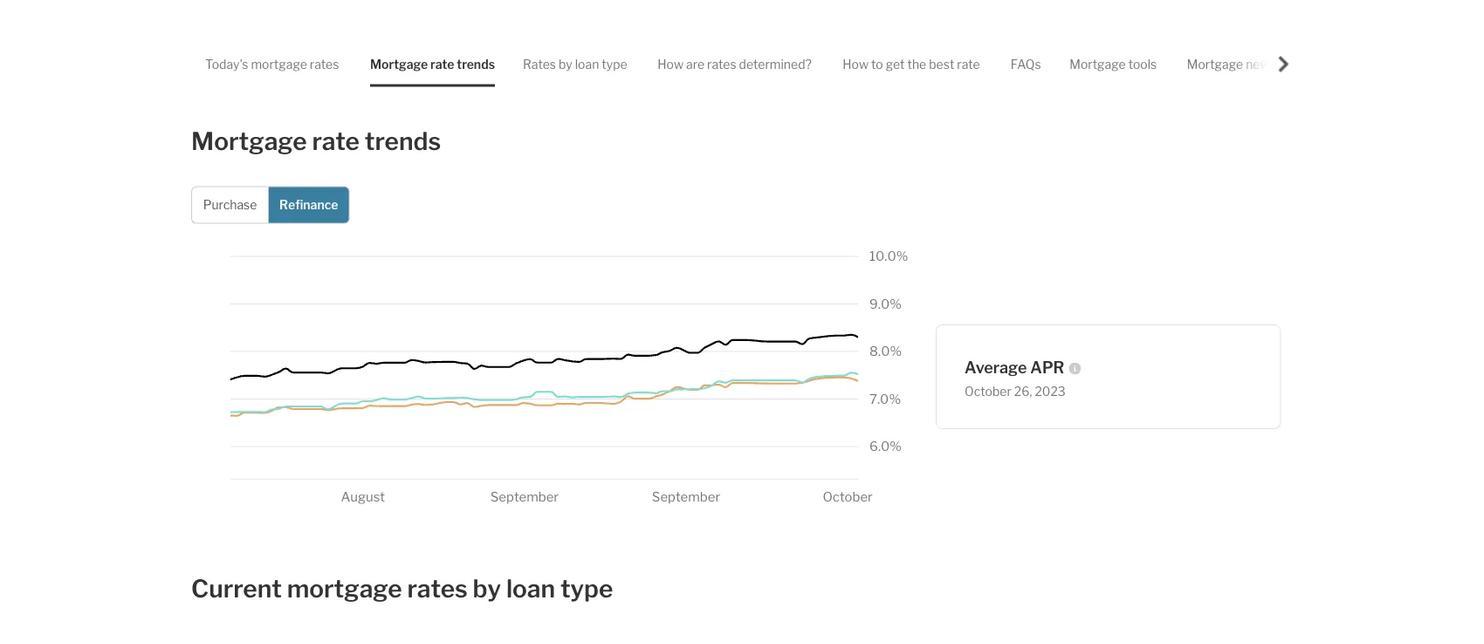 Task type: vqa. For each thing, say whether or not it's contained in the screenshot.
Rating in 4 /10 Summary Rating
no



Task type: locate. For each thing, give the bounding box(es) containing it.
2023 inside august 12, 2023
[[305, 238, 336, 253]]

today's mortgage rates link
[[205, 42, 339, 87]]

0 horizontal spatial rates
[[310, 57, 339, 72]]

1 horizontal spatial how
[[843, 57, 869, 72]]

the
[[908, 57, 927, 72]]

1 vertical spatial loan
[[506, 575, 556, 604]]

rates for how
[[708, 57, 737, 72]]

0 horizontal spatial 2023
[[305, 238, 336, 253]]

current
[[191, 575, 282, 604]]

2 horizontal spatial rates
[[708, 57, 737, 72]]

mortgage rate trends
[[370, 57, 495, 72], [191, 126, 441, 156]]

0 vertical spatial mortgage
[[251, 57, 307, 72]]

mortgage news link
[[1188, 42, 1277, 87]]

0 vertical spatial loan
[[575, 57, 599, 72]]

0 vertical spatial type
[[602, 57, 628, 72]]

0 horizontal spatial trends
[[365, 126, 441, 156]]

today's mortgage rates
[[205, 57, 339, 72]]

mortgage rate trends link
[[370, 42, 495, 87]]

1 vertical spatial mortgage
[[287, 575, 402, 604]]

trends down mortgage rate trends link
[[365, 126, 441, 156]]

0 horizontal spatial how
[[658, 57, 684, 72]]

1 horizontal spatial by
[[559, 57, 573, 72]]

news
[[1246, 57, 1277, 72]]

rates
[[310, 57, 339, 72], [708, 57, 737, 72], [407, 575, 468, 604]]

how
[[658, 57, 684, 72], [843, 57, 869, 72]]

to
[[872, 57, 884, 72]]

1 horizontal spatial rates
[[407, 575, 468, 604]]

apr
[[1031, 358, 1065, 377]]

2023 down apr
[[1035, 384, 1066, 399]]

2023
[[305, 238, 336, 253], [1035, 384, 1066, 399]]

2023 down 12,
[[305, 238, 336, 253]]

how left the to
[[843, 57, 869, 72]]

mortgage news
[[1188, 57, 1277, 72]]

0 vertical spatial mortgage rate trends
[[370, 57, 495, 72]]

2023 for 12,
[[305, 238, 336, 253]]

mortgage for current
[[287, 575, 402, 604]]

0 horizontal spatial by
[[473, 575, 501, 604]]

0 horizontal spatial loan
[[506, 575, 556, 604]]

2 horizontal spatial rate
[[958, 57, 981, 72]]

mortgage for today's
[[251, 57, 307, 72]]

1 how from the left
[[658, 57, 684, 72]]

1 horizontal spatial 2023
[[1035, 384, 1066, 399]]

0 vertical spatial by
[[559, 57, 573, 72]]

how are rates determined? link
[[658, 42, 812, 87]]

october
[[965, 384, 1012, 399]]

1 horizontal spatial rate
[[431, 57, 455, 72]]

1 vertical spatial 2023
[[1035, 384, 1066, 399]]

rate
[[431, 57, 455, 72], [958, 57, 981, 72], [312, 126, 360, 156]]

faqs link
[[1011, 42, 1042, 87]]

1 vertical spatial mortgage rate trends
[[191, 126, 441, 156]]

26,
[[1015, 384, 1033, 399]]

mortgage
[[251, 57, 307, 72], [287, 575, 402, 604]]

faqs
[[1011, 57, 1042, 72]]

option group
[[191, 186, 350, 224]]

mortgage for mortgage tools link
[[1070, 57, 1126, 72]]

trends left rates
[[457, 57, 495, 72]]

rates for today's
[[310, 57, 339, 72]]

mortgage for mortgage news link in the right top of the page
[[1188, 57, 1244, 72]]

tools
[[1129, 57, 1157, 72]]

type
[[602, 57, 628, 72], [561, 575, 613, 604]]

rates inside "link"
[[310, 57, 339, 72]]

rates by loan type
[[523, 57, 628, 72]]

trends
[[457, 57, 495, 72], [365, 126, 441, 156]]

1 vertical spatial trends
[[365, 126, 441, 156]]

2 how from the left
[[843, 57, 869, 72]]

0 vertical spatial 2023
[[305, 238, 336, 253]]

august 12, 2023 dialog
[[293, 195, 359, 275]]

1 horizontal spatial trends
[[457, 57, 495, 72]]

current  mortgage rates by loan type
[[191, 575, 613, 604]]

average apr
[[965, 358, 1065, 377]]

by
[[559, 57, 573, 72], [473, 575, 501, 604]]

are
[[687, 57, 705, 72]]

how left are
[[658, 57, 684, 72]]

loan
[[575, 57, 599, 72], [506, 575, 556, 604]]

mortgage
[[370, 57, 428, 72], [1070, 57, 1126, 72], [1188, 57, 1244, 72], [191, 126, 307, 156]]

mortgage inside "link"
[[251, 57, 307, 72]]

option group containing purchase
[[191, 186, 350, 224]]

october 26, 2023
[[965, 384, 1066, 399]]



Task type: describe. For each thing, give the bounding box(es) containing it.
2023 for 26,
[[1035, 384, 1066, 399]]

0 vertical spatial trends
[[457, 57, 495, 72]]

0 horizontal spatial rate
[[312, 126, 360, 156]]

Refinance radio
[[268, 186, 350, 224]]

august 12, 2023
[[305, 208, 347, 253]]

rates by loan type link
[[523, 42, 628, 87]]

how to get the best rate link
[[843, 42, 981, 87]]

refinance
[[280, 198, 338, 212]]

Purchase radio
[[191, 186, 269, 224]]

mortgage tools
[[1070, 57, 1157, 72]]

how are rates determined?
[[658, 57, 812, 72]]

rates for current
[[407, 575, 468, 604]]

rates
[[523, 57, 556, 72]]

average
[[965, 358, 1028, 377]]

1 horizontal spatial loan
[[575, 57, 599, 72]]

how for how to get the best rate
[[843, 57, 869, 72]]

how for how are rates determined?
[[658, 57, 684, 72]]

type inside rates by loan type link
[[602, 57, 628, 72]]

1 vertical spatial by
[[473, 575, 501, 604]]

determined?
[[739, 57, 812, 72]]

mortgage tools link
[[1070, 42, 1157, 87]]

mortgage for mortgage rate trends link
[[370, 57, 428, 72]]

get
[[886, 57, 905, 72]]

today's
[[205, 57, 248, 72]]

purchase
[[203, 198, 257, 212]]

august
[[305, 208, 347, 223]]

12,
[[305, 223, 321, 238]]

how to get the best rate
[[843, 57, 981, 72]]

best
[[929, 57, 955, 72]]

1 vertical spatial type
[[561, 575, 613, 604]]

next image
[[1277, 56, 1293, 72]]



